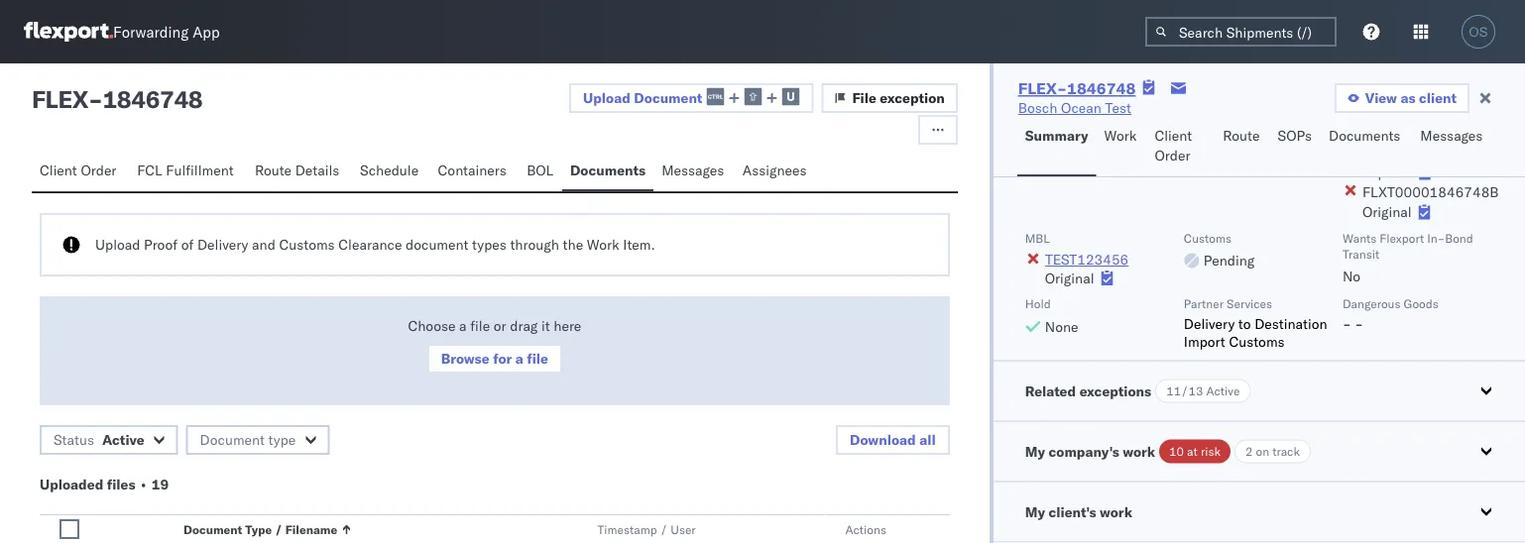 Task type: describe. For each thing, give the bounding box(es) containing it.
my company's work
[[1025, 443, 1156, 461]]

documents for the leftmost documents "button"
[[570, 162, 646, 179]]

the
[[563, 236, 583, 253]]

actions
[[846, 522, 887, 537]]

route details
[[255, 162, 340, 179]]

destination
[[1255, 315, 1328, 333]]

route for route details
[[255, 162, 292, 179]]

test123456 button
[[1045, 251, 1129, 269]]

client
[[1420, 89, 1457, 107]]

upload document button
[[570, 83, 814, 113]]

partner services delivery to destination import customs
[[1184, 297, 1328, 351]]

0 horizontal spatial client order
[[40, 162, 116, 179]]

0 horizontal spatial messages button
[[654, 153, 735, 191]]

0 horizontal spatial client order button
[[32, 153, 129, 191]]

1 / from the left
[[275, 522, 283, 537]]

0 horizontal spatial -
[[88, 84, 103, 114]]

view as client
[[1366, 89, 1457, 107]]

flex - 1846748
[[32, 84, 203, 114]]

2
[[1246, 445, 1253, 460]]

11/13
[[1167, 384, 1204, 399]]

company's
[[1049, 443, 1120, 461]]

flex-
[[1019, 78, 1067, 98]]

all
[[920, 432, 936, 449]]

route details button
[[247, 153, 352, 191]]

bol
[[527, 162, 554, 179]]

here
[[554, 317, 582, 335]]

services
[[1227, 297, 1273, 312]]

os button
[[1456, 9, 1502, 55]]

bol button
[[519, 153, 562, 191]]

flxt00001846748b
[[1363, 184, 1499, 201]]

fcl fulfillment
[[137, 162, 234, 179]]

summary
[[1025, 127, 1089, 144]]

wants flexport in-bond transit no
[[1343, 231, 1474, 286]]

download all
[[850, 432, 936, 449]]

proof
[[144, 236, 178, 253]]

status
[[54, 432, 94, 449]]

filename
[[285, 522, 338, 537]]

as
[[1401, 89, 1416, 107]]

no
[[1343, 268, 1361, 286]]

customs up pending
[[1184, 231, 1232, 246]]

work for my company's work
[[1123, 443, 1156, 461]]

assignees
[[743, 162, 807, 179]]

document type / filename button
[[180, 518, 558, 538]]

upload proof of delivery and customs clearance document types through the work item.
[[95, 236, 656, 253]]

sops button
[[1270, 118, 1321, 177]]

view as client button
[[1335, 83, 1470, 113]]

2 on track
[[1246, 445, 1300, 460]]

messages for right messages button
[[1421, 127, 1483, 144]]

and
[[252, 236, 276, 253]]

partner
[[1184, 297, 1224, 312]]

upload document
[[583, 89, 703, 106]]

sops
[[1278, 127, 1312, 144]]

my client's work button
[[994, 483, 1526, 543]]

10
[[1170, 445, 1184, 460]]

active for 11/13 active
[[1207, 384, 1240, 399]]

timestamp / user button
[[594, 518, 806, 538]]

document type
[[200, 432, 296, 449]]

2 / from the left
[[660, 522, 668, 537]]

assignees button
[[735, 153, 818, 191]]

test123456
[[1046, 251, 1129, 269]]

bosch ocean test
[[1019, 99, 1132, 117]]

through
[[510, 236, 559, 253]]

19
[[151, 476, 169, 494]]

documents for right documents "button"
[[1329, 127, 1401, 144]]

timestamp / user
[[597, 522, 696, 537]]

2 horizontal spatial -
[[1355, 315, 1364, 333]]

drag
[[510, 317, 538, 335]]

0 horizontal spatial client
[[40, 162, 77, 179]]

messages for the leftmost messages button
[[662, 162, 724, 179]]

choose a file or drag it here
[[408, 317, 582, 335]]

exceptions
[[1080, 383, 1152, 400]]

at
[[1188, 445, 1198, 460]]

download
[[850, 432, 916, 449]]

view
[[1366, 89, 1398, 107]]

10 at risk
[[1170, 445, 1221, 460]]

forwarding app link
[[24, 22, 220, 42]]

document for type
[[184, 522, 242, 537]]

0 horizontal spatial file
[[470, 317, 490, 335]]

track
[[1273, 445, 1300, 460]]

app
[[193, 22, 220, 41]]

mbl
[[1025, 231, 1050, 246]]

timestamp
[[597, 522, 657, 537]]

browse for a file
[[441, 350, 549, 368]]

in-
[[1428, 231, 1446, 246]]

files
[[107, 476, 135, 494]]

document type / filename
[[184, 522, 338, 537]]

file exception
[[853, 89, 945, 107]]

exception
[[880, 89, 945, 107]]

1 horizontal spatial -
[[1343, 315, 1352, 333]]

fcl fulfillment button
[[129, 153, 247, 191]]

browse
[[441, 350, 490, 368]]

schedule button
[[352, 153, 430, 191]]

os
[[1470, 24, 1489, 39]]

related
[[1025, 383, 1077, 400]]



Task type: locate. For each thing, give the bounding box(es) containing it.
route left details
[[255, 162, 292, 179]]

messages down upload document button
[[662, 162, 724, 179]]

0 horizontal spatial messages
[[662, 162, 724, 179]]

route
[[1223, 127, 1260, 144], [255, 162, 292, 179]]

my client's work
[[1025, 504, 1133, 521]]

details
[[295, 162, 340, 179]]

0 vertical spatial my
[[1025, 443, 1046, 461]]

active for status active
[[102, 432, 144, 449]]

1 horizontal spatial file
[[527, 350, 549, 368]]

1 horizontal spatial client
[[1155, 127, 1193, 144]]

original up "flexport"
[[1363, 204, 1412, 221]]

1 horizontal spatial delivery
[[1184, 315, 1235, 333]]

delivery up import
[[1184, 315, 1235, 333]]

0 vertical spatial delivery
[[197, 236, 248, 253]]

dangerous
[[1343, 297, 1401, 312]]

order right work button
[[1155, 147, 1191, 164]]

route inside 'button'
[[255, 162, 292, 179]]

flex-1846748
[[1019, 78, 1136, 98]]

/ left user at bottom left
[[660, 522, 668, 537]]

1 my from the top
[[1025, 443, 1046, 461]]

client order
[[1155, 127, 1193, 164], [40, 162, 116, 179]]

0 horizontal spatial work
[[587, 236, 620, 253]]

1846748
[[1067, 78, 1136, 98], [103, 84, 203, 114]]

0 horizontal spatial active
[[102, 432, 144, 449]]

document
[[634, 89, 703, 106], [200, 432, 265, 449], [184, 522, 242, 537]]

1 horizontal spatial client order button
[[1147, 118, 1216, 177]]

active right 11/13
[[1207, 384, 1240, 399]]

1 horizontal spatial active
[[1207, 384, 1240, 399]]

0 vertical spatial file
[[470, 317, 490, 335]]

0 vertical spatial messages
[[1421, 127, 1483, 144]]

0 horizontal spatial 1846748
[[103, 84, 203, 114]]

0 horizontal spatial upload
[[95, 236, 140, 253]]

1 horizontal spatial /
[[660, 522, 668, 537]]

my left company's
[[1025, 443, 1046, 461]]

0 horizontal spatial documents button
[[562, 153, 654, 191]]

1 vertical spatial client
[[40, 162, 77, 179]]

hold
[[1025, 297, 1051, 312]]

work
[[1123, 443, 1156, 461], [1100, 504, 1133, 521]]

1 horizontal spatial messages
[[1421, 127, 1483, 144]]

client's
[[1049, 504, 1097, 521]]

0 vertical spatial original
[[1363, 204, 1412, 221]]

Search Shipments (/) text field
[[1146, 17, 1337, 47]]

1 horizontal spatial order
[[1155, 147, 1191, 164]]

client down flex
[[40, 162, 77, 179]]

a inside "button"
[[516, 350, 524, 368]]

1 vertical spatial file
[[527, 350, 549, 368]]

work right client's on the bottom right
[[1100, 504, 1133, 521]]

types
[[472, 236, 507, 253]]

1 horizontal spatial messages button
[[1413, 118, 1494, 177]]

work inside button
[[1105, 127, 1137, 144]]

1 horizontal spatial work
[[1105, 127, 1137, 144]]

order inside client order
[[1155, 147, 1191, 164]]

1 vertical spatial my
[[1025, 504, 1046, 521]]

0 horizontal spatial documents
[[570, 162, 646, 179]]

upload
[[583, 89, 631, 106], [95, 236, 140, 253]]

work
[[1105, 127, 1137, 144], [587, 236, 620, 253]]

work left 10
[[1123, 443, 1156, 461]]

order left fcl
[[81, 162, 116, 179]]

pending
[[1204, 252, 1255, 270]]

0 vertical spatial route
[[1223, 127, 1260, 144]]

file left or
[[470, 317, 490, 335]]

customs down to
[[1230, 333, 1285, 351]]

documents button
[[1321, 118, 1413, 177], [562, 153, 654, 191]]

1 vertical spatial original
[[1045, 270, 1095, 287]]

document for type
[[200, 432, 265, 449]]

0 vertical spatial a
[[459, 317, 467, 335]]

original down test123456
[[1045, 270, 1095, 287]]

documents button down view
[[1321, 118, 1413, 177]]

wants
[[1343, 231, 1377, 246]]

my left client's on the bottom right
[[1025, 504, 1046, 521]]

client
[[1155, 127, 1193, 144], [40, 162, 77, 179]]

route for route
[[1223, 127, 1260, 144]]

work for my client's work
[[1100, 504, 1133, 521]]

0 horizontal spatial a
[[459, 317, 467, 335]]

file
[[470, 317, 490, 335], [527, 350, 549, 368]]

1846748 up test
[[1067, 78, 1136, 98]]

schedule
[[360, 162, 419, 179]]

original
[[1363, 204, 1412, 221], [1045, 270, 1095, 287]]

client right work button
[[1155, 127, 1193, 144]]

work down test
[[1105, 127, 1137, 144]]

work inside button
[[1100, 504, 1133, 521]]

1 horizontal spatial a
[[516, 350, 524, 368]]

work right the
[[587, 236, 620, 253]]

a right the choose
[[459, 317, 467, 335]]

1 horizontal spatial client order
[[1155, 127, 1193, 164]]

∙
[[139, 476, 148, 494]]

document
[[406, 236, 469, 253]]

bosch ocean test link
[[1019, 98, 1132, 118]]

containers button
[[430, 153, 519, 191]]

1 vertical spatial document
[[200, 432, 265, 449]]

delivery right "of"
[[197, 236, 248, 253]]

1 horizontal spatial route
[[1223, 127, 1260, 144]]

0 vertical spatial document
[[634, 89, 703, 106]]

1 horizontal spatial documents button
[[1321, 118, 1413, 177]]

route inside button
[[1223, 127, 1260, 144]]

bosch
[[1019, 99, 1058, 117]]

or
[[494, 317, 507, 335]]

fcl
[[137, 162, 162, 179]]

of
[[181, 236, 194, 253]]

messages
[[1421, 127, 1483, 144], [662, 162, 724, 179]]

0 horizontal spatial /
[[275, 522, 283, 537]]

my inside button
[[1025, 504, 1046, 521]]

it
[[542, 317, 550, 335]]

0 vertical spatial work
[[1123, 443, 1156, 461]]

1846748 down the forwarding
[[103, 84, 203, 114]]

customs
[[1184, 231, 1232, 246], [279, 236, 335, 253], [1230, 333, 1285, 351]]

uploaded files ∙ 19
[[40, 476, 169, 494]]

a
[[459, 317, 467, 335], [516, 350, 524, 368]]

0 vertical spatial work
[[1105, 127, 1137, 144]]

active up the files
[[102, 432, 144, 449]]

express
[[1363, 164, 1413, 182]]

status active
[[54, 432, 144, 449]]

1 horizontal spatial original
[[1363, 204, 1412, 221]]

11/13 active
[[1167, 384, 1240, 399]]

user
[[671, 522, 696, 537]]

messages button up flxt00001846748b
[[1413, 118, 1494, 177]]

delivery
[[197, 236, 248, 253], [1184, 315, 1235, 333]]

0 horizontal spatial route
[[255, 162, 292, 179]]

documents
[[1329, 127, 1401, 144], [570, 162, 646, 179]]

route button
[[1216, 118, 1270, 177]]

file down 'it'
[[527, 350, 549, 368]]

documents button right "bol"
[[562, 153, 654, 191]]

1 vertical spatial work
[[1100, 504, 1133, 521]]

client order button
[[1147, 118, 1216, 177], [32, 153, 129, 191]]

for
[[493, 350, 512, 368]]

0 vertical spatial upload
[[583, 89, 631, 106]]

file exception button
[[822, 83, 958, 113], [822, 83, 958, 113]]

a right for
[[516, 350, 524, 368]]

flexport. image
[[24, 22, 113, 42]]

fulfillment
[[166, 162, 234, 179]]

0 horizontal spatial order
[[81, 162, 116, 179]]

messages button
[[1413, 118, 1494, 177], [654, 153, 735, 191]]

delivery inside partner services delivery to destination import customs
[[1184, 315, 1235, 333]]

client order right work button
[[1155, 127, 1193, 164]]

my for my client's work
[[1025, 504, 1046, 521]]

0 vertical spatial active
[[1207, 384, 1240, 399]]

related exceptions
[[1025, 383, 1152, 400]]

1 vertical spatial active
[[102, 432, 144, 449]]

upload inside button
[[583, 89, 631, 106]]

upload for upload document
[[583, 89, 631, 106]]

1 vertical spatial messages
[[662, 162, 724, 179]]

messages down client
[[1421, 127, 1483, 144]]

2 vertical spatial document
[[184, 522, 242, 537]]

1 horizontal spatial upload
[[583, 89, 631, 106]]

flexport
[[1380, 231, 1425, 246]]

bond
[[1446, 231, 1474, 246]]

my for my company's work
[[1025, 443, 1046, 461]]

0 vertical spatial documents
[[1329, 127, 1401, 144]]

customs right "and"
[[279, 236, 335, 253]]

goods
[[1404, 297, 1439, 312]]

route left sops
[[1223, 127, 1260, 144]]

1 horizontal spatial 1846748
[[1067, 78, 1136, 98]]

2 my from the top
[[1025, 504, 1046, 521]]

1 horizontal spatial documents
[[1329, 127, 1401, 144]]

test
[[1106, 99, 1132, 117]]

0 horizontal spatial original
[[1045, 270, 1095, 287]]

choose
[[408, 317, 456, 335]]

client order left fcl
[[40, 162, 116, 179]]

1 vertical spatial documents
[[570, 162, 646, 179]]

upload for upload proof of delivery and customs clearance document types through the work item.
[[95, 236, 140, 253]]

flex
[[32, 84, 88, 114]]

/ right type
[[275, 522, 283, 537]]

1 vertical spatial delivery
[[1184, 315, 1235, 333]]

documents right bol button
[[570, 162, 646, 179]]

import
[[1184, 333, 1226, 351]]

documents down view
[[1329, 127, 1401, 144]]

forwarding app
[[113, 22, 220, 41]]

messages button down upload document button
[[654, 153, 735, 191]]

transit
[[1343, 247, 1380, 262]]

1 vertical spatial work
[[587, 236, 620, 253]]

0 horizontal spatial delivery
[[197, 236, 248, 253]]

flex-1846748 link
[[1019, 78, 1136, 98]]

0 vertical spatial client
[[1155, 127, 1193, 144]]

1 vertical spatial route
[[255, 162, 292, 179]]

file inside browse for a file "button"
[[527, 350, 549, 368]]

None checkbox
[[60, 520, 79, 540]]

1 vertical spatial a
[[516, 350, 524, 368]]

1 vertical spatial upload
[[95, 236, 140, 253]]

summary button
[[1018, 118, 1097, 177]]

item.
[[623, 236, 656, 253]]

customs inside partner services delivery to destination import customs
[[1230, 333, 1285, 351]]

dangerous goods - -
[[1343, 297, 1439, 333]]



Task type: vqa. For each thing, say whether or not it's contained in the screenshot.
first 4, from the bottom
no



